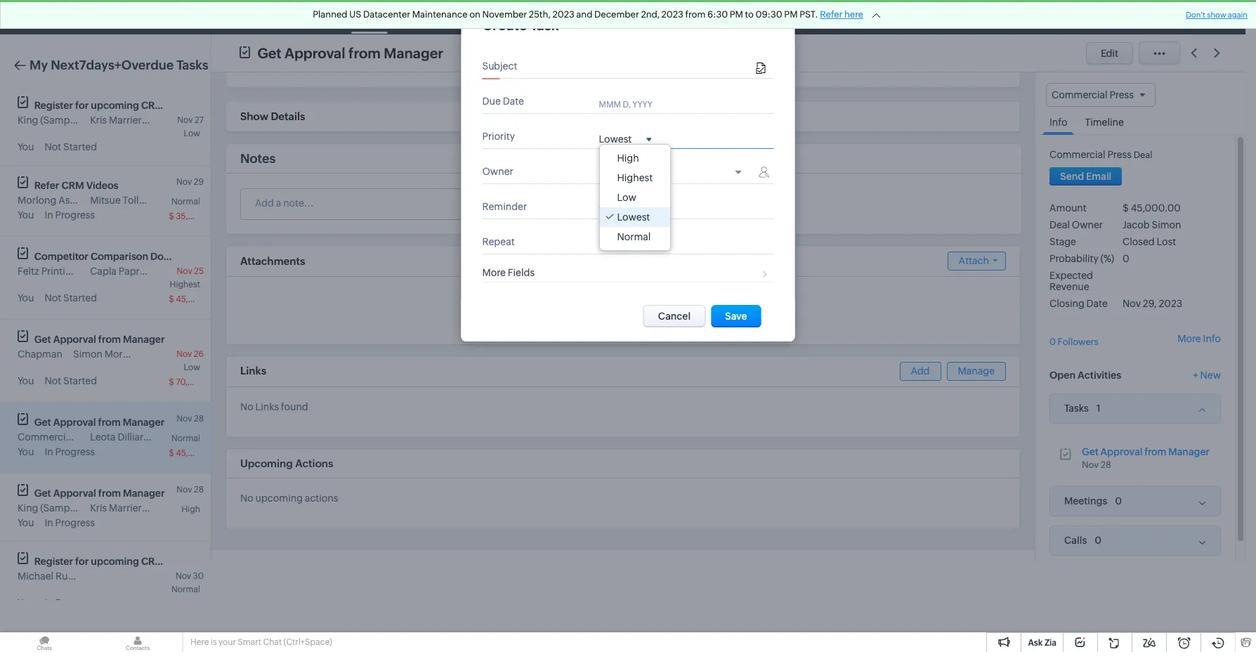 Task type: locate. For each thing, give the bounding box(es) containing it.
apporval inside "get apporval from manager nov 26"
[[53, 334, 96, 345]]

0 vertical spatial apporval
[[53, 334, 96, 345]]

you down 'commercial press'
[[18, 446, 34, 458]]

0 vertical spatial approval
[[285, 45, 345, 61]]

reminder
[[482, 201, 527, 212]]

refer
[[820, 9, 843, 20], [34, 180, 59, 191]]

normal
[[171, 197, 200, 207], [617, 231, 651, 242], [171, 434, 200, 443], [171, 585, 200, 595]]

4 in progress from the top
[[45, 597, 95, 609]]

register for upcoming crm webinars nov 30
[[34, 556, 210, 581]]

0 horizontal spatial more
[[482, 267, 506, 278]]

0 vertical spatial highest
[[617, 172, 653, 183]]

2 progress from the top
[[55, 446, 95, 458]]

jacob down the recent
[[599, 167, 626, 178]]

simon
[[628, 167, 658, 178], [1152, 219, 1182, 231], [73, 349, 103, 360]]

register
[[34, 100, 73, 111], [34, 556, 73, 567]]

0 horizontal spatial info
[[1050, 117, 1068, 128]]

1 register from the top
[[34, 100, 73, 111]]

0 vertical spatial deal
[[1134, 150, 1153, 160]]

you down feltz
[[18, 292, 34, 304]]

webinars up 30
[[166, 556, 210, 567]]

28 for leota dilliard (sample)
[[194, 414, 204, 424]]

29,
[[1143, 298, 1157, 309]]

0 vertical spatial king (sample)
[[18, 115, 81, 126]]

1 vertical spatial approval
[[53, 417, 96, 428]]

webinars
[[166, 100, 210, 111], [166, 556, 210, 567]]

subject name lookup image
[[757, 63, 766, 74]]

more fields
[[482, 267, 535, 278]]

meetings
[[404, 12, 447, 23]]

$ down 'leota dilliard (sample)'
[[169, 448, 174, 458]]

$ 45,000.00
[[1123, 203, 1181, 214], [169, 294, 219, 304], [169, 448, 219, 458]]

2 for from the top
[[75, 556, 89, 567]]

1 vertical spatial king (sample)
[[18, 502, 81, 514]]

0 vertical spatial not started
[[45, 141, 97, 153]]

2 horizontal spatial tasks
[[1065, 403, 1089, 414]]

2 in progress from the top
[[45, 446, 95, 458]]

upcoming
[[91, 100, 139, 111], [256, 493, 303, 504], [91, 556, 139, 567]]

jacob simon up closed lost
[[1123, 219, 1182, 231]]

2 webinars from the top
[[166, 556, 210, 567]]

marrier down my next7days+overdue tasks in the top of the page
[[109, 115, 142, 126]]

marrier for not started
[[109, 115, 142, 126]]

manage link
[[947, 362, 1006, 381]]

in down 'commercial press'
[[45, 446, 53, 458]]

1 horizontal spatial tasks
[[357, 12, 382, 23]]

0 horizontal spatial highest
[[170, 280, 200, 290]]

apporval
[[53, 334, 96, 345], [53, 488, 96, 499]]

commercial for commercial press
[[18, 432, 74, 443]]

timeline
[[1085, 117, 1124, 128]]

chats image
[[0, 632, 89, 652]]

probability (%)
[[1050, 253, 1115, 264]]

webinars inside register for upcoming crm webinars nov 30
[[166, 556, 210, 567]]

owner
[[482, 166, 514, 177], [1072, 219, 1103, 231]]

0 vertical spatial more
[[482, 267, 506, 278]]

1 in progress from the top
[[45, 209, 95, 221]]

1 horizontal spatial jacob simon
[[1123, 219, 1182, 231]]

$ left 35,000.00
[[169, 212, 174, 221]]

1 vertical spatial more
[[1178, 333, 1202, 345]]

register inside register for upcoming crm webinars nov 27
[[34, 100, 73, 111]]

$ left 70,000.00 at bottom left
[[169, 377, 174, 387]]

0 vertical spatial refer
[[820, 9, 843, 20]]

1 marrier from the top
[[109, 115, 142, 126]]

get up chapman
[[34, 334, 51, 345]]

nov down 'leota dilliard (sample)'
[[177, 485, 192, 495]]

pm left the to
[[730, 9, 743, 20]]

in progress down morlong associates
[[45, 209, 95, 221]]

in progress for press
[[45, 446, 95, 458]]

0 vertical spatial no
[[578, 305, 591, 316]]

progress down ruta
[[55, 597, 95, 609]]

owner down amount
[[1072, 219, 1103, 231]]

1 vertical spatial 28
[[1101, 459, 1112, 470]]

register up ruta
[[34, 556, 73, 567]]

None text field
[[599, 61, 753, 72]]

1 vertical spatial refer
[[34, 180, 59, 191]]

2 vertical spatial not
[[45, 375, 61, 387]]

2 vertical spatial approval
[[1101, 446, 1143, 457]]

for inside register for upcoming crm webinars nov 30
[[75, 556, 89, 567]]

0 horizontal spatial jacob
[[599, 167, 626, 178]]

get approval from manager down "us"
[[258, 45, 444, 61]]

2023 right 29,
[[1159, 298, 1183, 309]]

you up "michael"
[[18, 517, 34, 528]]

2023 left and
[[553, 9, 575, 20]]

2 vertical spatial upcoming
[[91, 556, 139, 567]]

$ for mitsue tollner (sample)
[[169, 212, 174, 221]]

progress for press
[[55, 446, 95, 458]]

1 vertical spatial no
[[240, 401, 254, 413]]

get down 1
[[1082, 446, 1099, 457]]

2 nov 28 from the top
[[177, 485, 204, 495]]

approval
[[285, 45, 345, 61], [53, 417, 96, 428], [1101, 446, 1143, 457]]

3 progress from the top
[[55, 517, 95, 528]]

lowest inside field
[[599, 134, 632, 145]]

owner down "priority"
[[482, 166, 514, 177]]

deal up stage
[[1050, 219, 1070, 231]]

contacts image
[[93, 632, 182, 652]]

1 vertical spatial info
[[1204, 333, 1221, 345]]

0 vertical spatial 28
[[194, 414, 204, 424]]

0 vertical spatial owner
[[482, 166, 514, 177]]

date
[[503, 96, 524, 107], [1087, 298, 1108, 309]]

nov 29, 2023
[[1123, 298, 1183, 309]]

in for morlong
[[45, 209, 53, 221]]

low down 27
[[184, 129, 200, 138]]

get approval from manager up leota
[[34, 417, 165, 428]]

nov inside the get approval from manager nov 28
[[1082, 459, 1099, 470]]

get down 'commercial press'
[[34, 488, 51, 499]]

3 in progress from the top
[[45, 517, 95, 528]]

refer right the "pst."
[[820, 9, 843, 20]]

in for king
[[45, 517, 53, 528]]

1 horizontal spatial highest
[[617, 172, 653, 183]]

2 vertical spatial started
[[63, 375, 97, 387]]

not started down chapman
[[45, 375, 97, 387]]

edit button
[[1086, 42, 1134, 64]]

1 horizontal spatial pm
[[785, 9, 798, 20]]

no for links
[[240, 401, 254, 413]]

register inside register for upcoming crm webinars nov 30
[[34, 556, 73, 567]]

0 vertical spatial webinars
[[166, 100, 210, 111]]

leota
[[90, 432, 116, 443]]

not started down the feltz printing service
[[45, 292, 97, 304]]

1 webinars from the top
[[166, 100, 210, 111]]

1 horizontal spatial 0
[[1123, 253, 1130, 264]]

closed lost
[[1123, 236, 1176, 248]]

1 vertical spatial owner
[[1072, 219, 1103, 231]]

1 vertical spatial deal
[[1050, 219, 1070, 231]]

feltz printing service
[[18, 266, 113, 277]]

28 for kris marrier (sample)
[[194, 485, 204, 495]]

2 king from the top
[[18, 502, 38, 514]]

highest down 25 on the left top
[[170, 280, 200, 290]]

timeline link
[[1078, 107, 1131, 134]]

2 kris marrier (sample) from the top
[[90, 502, 184, 514]]

press down timeline
[[1108, 149, 1132, 160]]

1 kris marrier (sample) from the top
[[90, 115, 184, 126]]

2 started from the top
[[63, 292, 97, 304]]

0 horizontal spatial high
[[181, 505, 200, 514]]

signals element
[[1062, 0, 1089, 34]]

None submit
[[711, 305, 761, 327]]

kris marrier (sample) for not started
[[90, 115, 184, 126]]

not started for (sample)
[[45, 141, 97, 153]]

low for nov
[[184, 363, 200, 372]]

1 vertical spatial apporval
[[53, 488, 96, 499]]

1 horizontal spatial date
[[1087, 298, 1108, 309]]

7 you from the top
[[18, 597, 34, 609]]

nov left 25 on the left top
[[177, 266, 192, 276]]

0 vertical spatial not
[[45, 141, 61, 153]]

$ down capla paprocki (sample)
[[169, 294, 174, 304]]

in progress down 'commercial press'
[[45, 446, 95, 458]]

not down printing
[[45, 292, 61, 304]]

kris down the get apporval from manager
[[90, 502, 107, 514]]

in progress
[[45, 209, 95, 221], [45, 446, 95, 458], [45, 517, 95, 528], [45, 597, 95, 609]]

0 vertical spatial press
[[1108, 149, 1132, 160]]

2 horizontal spatial approval
[[1101, 446, 1143, 457]]

2 vertical spatial tasks
[[1065, 403, 1089, 414]]

started down the feltz printing service
[[63, 292, 97, 304]]

high up 30
[[181, 505, 200, 514]]

$ for leota dilliard (sample)
[[169, 448, 174, 458]]

for down next7days+overdue
[[75, 100, 89, 111]]

1 vertical spatial marrier
[[109, 502, 142, 514]]

1 horizontal spatial refer
[[820, 9, 843, 20]]

ruta
[[56, 571, 77, 582]]

2 vertical spatial $ 45,000.00
[[169, 448, 219, 458]]

in up "michael"
[[45, 517, 53, 528]]

you
[[18, 141, 34, 153], [18, 209, 34, 221], [18, 292, 34, 304], [18, 375, 34, 387], [18, 446, 34, 458], [18, 517, 34, 528], [18, 597, 34, 609]]

$ 45,000.00 for competitor comparison document
[[169, 294, 219, 304]]

products
[[637, 12, 678, 23]]

no left found
[[240, 401, 254, 413]]

enterprise-
[[914, 6, 960, 17]]

kris for in progress
[[90, 502, 107, 514]]

$ 45,000.00 down 25 on the left top
[[169, 294, 219, 304]]

0 horizontal spatial date
[[503, 96, 524, 107]]

1 vertical spatial highest
[[170, 280, 200, 290]]

$ up closed
[[1123, 203, 1129, 214]]

crm inside register for upcoming crm webinars nov 27
[[141, 100, 164, 111]]

more info link
[[1178, 333, 1221, 345]]

crm up my
[[34, 10, 62, 25]]

1 apporval from the top
[[53, 334, 96, 345]]

not for (sample)
[[45, 141, 61, 153]]

tasks
[[357, 12, 382, 23], [177, 58, 209, 72], [1065, 403, 1089, 414]]

0 vertical spatial commercial
[[1050, 149, 1106, 160]]

started down "get apporval from manager nov 26"
[[63, 375, 97, 387]]

1 horizontal spatial info
[[1204, 333, 1221, 345]]

1 horizontal spatial simon
[[628, 167, 658, 178]]

new
[[1201, 369, 1221, 381]]

commercial for commercial press deal
[[1050, 149, 1106, 160]]

register down my
[[34, 100, 73, 111]]

1 in from the top
[[45, 209, 53, 221]]

date right due
[[503, 96, 524, 107]]

3 started from the top
[[63, 375, 97, 387]]

marrier down the get apporval from manager
[[109, 502, 142, 514]]

1 vertical spatial king
[[18, 502, 38, 514]]

in progress down ruta
[[45, 597, 95, 609]]

0 vertical spatial jacob
[[599, 167, 626, 178]]

kris marrier (sample) down my next7days+overdue tasks in the top of the page
[[90, 115, 184, 126]]

press for commercial press
[[76, 432, 100, 443]]

deal inside commercial press deal
[[1134, 150, 1153, 160]]

nov left 29
[[176, 177, 192, 187]]

deal
[[1134, 150, 1153, 160], [1050, 219, 1070, 231]]

subject
[[482, 60, 517, 72]]

2 register from the top
[[34, 556, 73, 567]]

upcoming up michael ruta (sample) normal
[[91, 556, 139, 567]]

upcoming actions
[[240, 458, 333, 469]]

upcoming down upcoming actions
[[256, 493, 303, 504]]

1 vertical spatial upcoming
[[256, 493, 303, 504]]

45,000.00 for competitor comparison document
[[176, 294, 219, 304]]

0 vertical spatial info
[[1050, 117, 1068, 128]]

simon up lost
[[1152, 219, 1182, 231]]

2 not started from the top
[[45, 292, 97, 304]]

0 left followers
[[1050, 337, 1056, 347]]

in down "michael"
[[45, 597, 53, 609]]

you down "michael"
[[18, 597, 34, 609]]

upcoming inside register for upcoming crm webinars nov 27
[[91, 100, 139, 111]]

1 vertical spatial tasks
[[177, 58, 209, 72]]

king (sample) down my
[[18, 115, 81, 126]]

$ 45,000.00 down 'leota dilliard (sample)'
[[169, 448, 219, 458]]

not down chapman
[[45, 375, 61, 387]]

1 vertical spatial not started
[[45, 292, 97, 304]]

closed
[[1123, 236, 1155, 248]]

MMM d, yyyy text field
[[599, 98, 676, 110]]

1 pm from the left
[[730, 9, 743, 20]]

commercial down info link on the top of the page
[[1050, 149, 1106, 160]]

2023
[[553, 9, 575, 20], [662, 9, 684, 20], [1159, 298, 1183, 309]]

press left dilliard
[[76, 432, 100, 443]]

amount
[[1050, 203, 1087, 214]]

for inside register for upcoming crm webinars nov 27
[[75, 100, 89, 111]]

45,000.00 up closed lost
[[1131, 203, 1181, 214]]

0 horizontal spatial press
[[76, 432, 100, 443]]

0 horizontal spatial simon
[[73, 349, 103, 360]]

low
[[184, 129, 200, 138], [617, 192, 637, 203], [184, 363, 200, 372]]

0 vertical spatial kris
[[90, 115, 107, 126]]

35,000.00
[[176, 212, 219, 221]]

0 vertical spatial started
[[63, 141, 97, 153]]

started
[[63, 141, 97, 153], [63, 292, 97, 304], [63, 375, 97, 387]]

nov 28 for kris marrier (sample)
[[177, 485, 204, 495]]

0 vertical spatial 0
[[1123, 253, 1130, 264]]

deal owner
[[1050, 219, 1103, 231]]

0 horizontal spatial jacob simon
[[599, 167, 658, 178]]

kris for not started
[[90, 115, 107, 126]]

press for commercial press deal
[[1108, 149, 1132, 160]]

repeat
[[482, 236, 515, 247]]

michael ruta (sample) normal
[[18, 571, 200, 595]]

webinars inside register for upcoming crm webinars nov 27
[[166, 100, 210, 111]]

progress down the get apporval from manager
[[55, 517, 95, 528]]

1 vertical spatial 45,000.00
[[176, 294, 219, 304]]

crm down my next7days+overdue tasks in the top of the page
[[141, 100, 164, 111]]

in down morlong
[[45, 209, 53, 221]]

in for commercial
[[45, 446, 53, 458]]

nov inside register for upcoming crm webinars nov 30
[[176, 571, 191, 581]]

4 in from the top
[[45, 597, 53, 609]]

for up ruta
[[75, 556, 89, 567]]

last
[[628, 153, 645, 164]]

0 vertical spatial lowest
[[599, 134, 632, 145]]

upcoming for started
[[91, 100, 139, 111]]

1 progress from the top
[[55, 209, 95, 221]]

0 horizontal spatial approval
[[53, 417, 96, 428]]

1 for from the top
[[75, 100, 89, 111]]

1 vertical spatial simon
[[1152, 219, 1182, 231]]

0 vertical spatial high
[[617, 153, 639, 164]]

Lowest field
[[599, 133, 652, 145]]

1 vertical spatial get approval from manager
[[34, 417, 165, 428]]

jacob inside jacob simon field
[[599, 167, 626, 178]]

in progress down the get apporval from manager
[[45, 517, 95, 528]]

1 king from the top
[[18, 115, 38, 126]]

nov down $ 70,000.00
[[177, 414, 192, 424]]

1 king (sample) from the top
[[18, 115, 81, 126]]

nov 28 for leota dilliard (sample)
[[177, 414, 204, 424]]

25
[[194, 266, 204, 276]]

high
[[617, 153, 639, 164], [181, 505, 200, 514]]

0 vertical spatial for
[[75, 100, 89, 111]]

no down upcoming at the bottom left of page
[[240, 493, 254, 504]]

2 marrier from the top
[[109, 502, 142, 514]]

45,000.00 down 25 on the left top
[[176, 294, 219, 304]]

marrier for in progress
[[109, 502, 142, 514]]

you down morlong
[[18, 209, 34, 221]]

1 nov 28 from the top
[[177, 414, 204, 424]]

approval down deals
[[285, 45, 345, 61]]

simon down last
[[628, 167, 658, 178]]

approval down 1
[[1101, 446, 1143, 457]]

2 horizontal spatial 2023
[[1159, 298, 1183, 309]]

links
[[240, 365, 266, 377], [256, 401, 279, 413]]

nov left 30
[[176, 571, 191, 581]]

3 not from the top
[[45, 375, 61, 387]]

more left fields
[[482, 267, 506, 278]]

search element
[[1033, 0, 1062, 34]]

not started
[[45, 141, 97, 153], [45, 292, 97, 304], [45, 375, 97, 387]]

previous record image
[[1191, 48, 1198, 58]]

refer up morlong
[[34, 180, 59, 191]]

$ 45,000.00 for get approval from manager
[[169, 448, 219, 458]]

links left found
[[256, 401, 279, 413]]

notes
[[240, 151, 276, 166]]

webinars up 27
[[166, 100, 210, 111]]

tasks up 27
[[177, 58, 209, 72]]

29
[[194, 177, 204, 187]]

progress down 'commercial press'
[[55, 446, 95, 458]]

services link
[[745, 0, 806, 34]]

tree containing high
[[600, 145, 671, 250]]

tree
[[600, 145, 671, 250]]

recent
[[596, 153, 626, 164]]

2 king (sample) from the top
[[18, 502, 81, 514]]

pm left the "pst."
[[785, 9, 798, 20]]

you up morlong
[[18, 141, 34, 153]]

0 vertical spatial 45,000.00
[[1131, 203, 1181, 214]]

0 horizontal spatial commercial
[[18, 432, 74, 443]]

for
[[75, 100, 89, 111], [75, 556, 89, 567]]

2 kris from the top
[[90, 502, 107, 514]]

1 not from the top
[[45, 141, 61, 153]]

1 horizontal spatial high
[[617, 153, 639, 164]]

45,000.00 down 'leota dilliard (sample)'
[[176, 448, 219, 458]]

next7days+overdue
[[51, 58, 174, 72]]

highest down last
[[617, 172, 653, 183]]

0 vertical spatial low
[[184, 129, 200, 138]]

1 vertical spatial commercial
[[18, 432, 74, 443]]

1 not started from the top
[[45, 141, 97, 153]]

1 vertical spatial lowest
[[617, 212, 650, 223]]

0 vertical spatial get approval from manager
[[258, 45, 444, 61]]

info up commercial press link
[[1050, 117, 1068, 128]]

in progress for (sample)
[[45, 517, 95, 528]]

3 in from the top
[[45, 517, 53, 528]]

info up new
[[1204, 333, 1221, 345]]

0 horizontal spatial 2023
[[553, 9, 575, 20]]

1 started from the top
[[63, 141, 97, 153]]

reports
[[514, 12, 550, 23]]

deals
[[309, 12, 334, 23]]

register for upcoming crm webinars nov 27
[[34, 100, 210, 125]]

commercial left leota
[[18, 432, 74, 443]]

2 apporval from the top
[[53, 488, 96, 499]]

us
[[349, 9, 361, 20]]

progress
[[55, 209, 95, 221], [55, 446, 95, 458], [55, 517, 95, 528], [55, 597, 95, 609]]

attach link
[[948, 252, 1006, 271]]

0 vertical spatial date
[[503, 96, 524, 107]]

show details link
[[240, 110, 305, 122]]

2 vertical spatial 45,000.00
[[176, 448, 219, 458]]

king (sample) down the get apporval from manager
[[18, 502, 81, 514]]

fields
[[508, 267, 535, 278]]

apporval up chapman
[[53, 334, 96, 345]]

None button
[[1050, 167, 1123, 186], [644, 305, 706, 327], [1050, 167, 1123, 186], [644, 305, 706, 327]]

0 vertical spatial king
[[18, 115, 38, 126]]

nov left 27
[[177, 115, 193, 125]]

simon morasca (sample)
[[73, 349, 186, 360]]

(ctrl+space)
[[284, 637, 332, 647]]

register for not
[[34, 100, 73, 111]]

lowest up the recent
[[599, 134, 632, 145]]

2023 right 2nd,
[[662, 9, 684, 20]]

$ 35,000.00
[[169, 212, 219, 221]]

28 inside the get approval from manager nov 28
[[1101, 459, 1112, 470]]

0 for 0
[[1123, 253, 1130, 264]]

2 not from the top
[[45, 292, 61, 304]]

2 vertical spatial low
[[184, 363, 200, 372]]

2 in from the top
[[45, 446, 53, 458]]

1 kris from the top
[[90, 115, 107, 126]]

mitsue tollner (sample)
[[90, 195, 197, 206]]

1 horizontal spatial deal
[[1134, 150, 1153, 160]]

upcoming inside register for upcoming crm webinars nov 30
[[91, 556, 139, 567]]

1 vertical spatial for
[[75, 556, 89, 567]]

1 vertical spatial started
[[63, 292, 97, 304]]

king down my
[[18, 115, 38, 126]]

nov
[[177, 115, 193, 125], [176, 177, 192, 187], [177, 266, 192, 276], [1123, 298, 1141, 309], [176, 349, 192, 359], [177, 414, 192, 424], [1082, 459, 1099, 470], [177, 485, 192, 495], [176, 571, 191, 581]]

open
[[1050, 369, 1076, 381]]

in
[[45, 209, 53, 221], [45, 446, 53, 458], [45, 517, 53, 528], [45, 597, 53, 609]]

due
[[482, 96, 501, 107]]

1 horizontal spatial more
[[1178, 333, 1202, 345]]

simon inside field
[[628, 167, 658, 178]]

jacob up closed
[[1123, 219, 1150, 231]]

2 vertical spatial 28
[[194, 485, 204, 495]]

jacob simon down last
[[599, 167, 658, 178]]

progress for (sample)
[[55, 517, 95, 528]]

kris marrier (sample) for in progress
[[90, 502, 184, 514]]

started up the 'refer crm videos'
[[63, 141, 97, 153]]

1 vertical spatial press
[[76, 432, 100, 443]]

0
[[1123, 253, 1130, 264], [1050, 337, 1056, 347]]

1 vertical spatial jacob
[[1123, 219, 1150, 231]]



Task type: vqa. For each thing, say whether or not it's contained in the screenshot.


Task type: describe. For each thing, give the bounding box(es) containing it.
webinars for in progress
[[166, 556, 210, 567]]

$ for capla paprocki (sample)
[[169, 294, 174, 304]]

tasks link
[[346, 0, 393, 34]]

approval inside the get approval from manager nov 28
[[1101, 446, 1143, 457]]

quotes
[[700, 12, 734, 23]]

feltz
[[18, 266, 39, 277]]

25th,
[[529, 9, 551, 20]]

and
[[577, 9, 593, 20]]

started for (sample)
[[63, 141, 97, 153]]

3 not started from the top
[[45, 375, 97, 387]]

printing
[[41, 266, 77, 277]]

date for due date
[[503, 96, 524, 107]]

projects
[[817, 12, 854, 23]]

services
[[756, 12, 795, 23]]

nov inside "get apporval from manager nov 26"
[[176, 349, 192, 359]]

task
[[530, 17, 559, 33]]

get up show details
[[258, 45, 282, 61]]

mitsue
[[90, 195, 121, 206]]

probability
[[1050, 253, 1099, 264]]

expected revenue
[[1050, 270, 1094, 292]]

3 you from the top
[[18, 292, 34, 304]]

0 followers
[[1050, 337, 1099, 347]]

open activities
[[1050, 369, 1122, 381]]

morlong
[[18, 195, 56, 206]]

0 horizontal spatial tasks
[[177, 58, 209, 72]]

2 vertical spatial no
[[240, 493, 254, 504]]

crm link
[[11, 10, 62, 25]]

tollner
[[123, 195, 154, 206]]

tasks inside "link"
[[357, 12, 382, 23]]

due date
[[482, 96, 524, 107]]

26
[[194, 349, 204, 359]]

4 you from the top
[[18, 375, 34, 387]]

normal inside michael ruta (sample) normal
[[171, 585, 200, 595]]

associates
[[58, 195, 107, 206]]

datacenter
[[363, 9, 410, 20]]

competitor comparison document nov 25
[[34, 251, 204, 276]]

chapman
[[18, 349, 63, 360]]

no attachment
[[578, 305, 648, 316]]

2 vertical spatial simon
[[73, 349, 103, 360]]

2 horizontal spatial simon
[[1152, 219, 1182, 231]]

december
[[595, 9, 639, 20]]

add link
[[900, 362, 941, 381]]

no for attachments
[[578, 305, 591, 316]]

(sample) inside michael ruta (sample) normal
[[78, 571, 119, 582]]

more info
[[1178, 333, 1221, 345]]

high inside tree
[[617, 153, 639, 164]]

2nd,
[[641, 9, 660, 20]]

2 you from the top
[[18, 209, 34, 221]]

morasca
[[105, 349, 144, 360]]

nov inside register for upcoming crm webinars nov 27
[[177, 115, 193, 125]]

analytics
[[572, 12, 614, 23]]

highest inside tree
[[617, 172, 653, 183]]

service
[[79, 266, 113, 277]]

from inside "get apporval from manager nov 26"
[[98, 334, 121, 345]]

info inside info link
[[1050, 117, 1068, 128]]

register for in
[[34, 556, 73, 567]]

6 you from the top
[[18, 517, 34, 528]]

reports link
[[503, 0, 561, 34]]

followers
[[1058, 337, 1099, 347]]

get up 'commercial press'
[[34, 417, 51, 428]]

comparison
[[91, 251, 148, 262]]

date for closing date
[[1087, 298, 1108, 309]]

1 horizontal spatial approval
[[285, 45, 345, 61]]

quotes link
[[689, 0, 745, 34]]

activities
[[1078, 369, 1122, 381]]

in progress for associates
[[45, 209, 95, 221]]

zia
[[1045, 638, 1057, 648]]

here
[[845, 9, 864, 20]]

calls link
[[458, 0, 503, 34]]

nov left 29,
[[1123, 298, 1141, 309]]

crm up the associates
[[61, 180, 84, 191]]

1 vertical spatial high
[[181, 505, 200, 514]]

attachments
[[240, 255, 305, 267]]

king for get apporval from manager
[[18, 502, 38, 514]]

apporval for get apporval from manager nov 26
[[53, 334, 96, 345]]

trial
[[960, 6, 978, 17]]

more for more fields
[[482, 267, 506, 278]]

your
[[219, 637, 236, 647]]

lowest inside tree
[[617, 212, 650, 223]]

0 horizontal spatial refer
[[34, 180, 59, 191]]

manage
[[958, 365, 995, 377]]

$ for simon morasca (sample)
[[169, 377, 174, 387]]

don't
[[1186, 11, 1206, 19]]

0 vertical spatial $ 45,000.00
[[1123, 203, 1181, 214]]

planned
[[313, 9, 348, 20]]

king (sample) for not
[[18, 115, 81, 126]]

november
[[482, 9, 527, 20]]

show details
[[240, 110, 305, 122]]

webinars for not started
[[166, 100, 210, 111]]

maintenance
[[412, 9, 468, 20]]

commercial press deal
[[1050, 149, 1153, 160]]

upcoming for progress
[[91, 556, 139, 567]]

5 you from the top
[[18, 446, 34, 458]]

refer here link
[[820, 9, 864, 20]]

no links found
[[240, 401, 308, 413]]

chat
[[263, 637, 282, 647]]

4 progress from the top
[[55, 597, 95, 609]]

1 horizontal spatial get approval from manager
[[258, 45, 444, 61]]

Jacob Simon field
[[599, 167, 748, 180]]

progress for associates
[[55, 209, 95, 221]]

don't show again
[[1186, 11, 1248, 19]]

for for progress
[[75, 556, 89, 567]]

show
[[1207, 11, 1227, 19]]

+ new
[[1194, 369, 1221, 381]]

get inside the get approval from manager nov 28
[[1082, 446, 1099, 457]]

1 horizontal spatial jacob
[[1123, 219, 1150, 231]]

from inside the get approval from manager nov 28
[[1145, 446, 1167, 457]]

create
[[482, 17, 527, 33]]

next record image
[[1214, 48, 1224, 58]]

70,000.00
[[176, 377, 218, 387]]

27
[[195, 115, 204, 125]]

jacob simon inside field
[[599, 167, 658, 178]]

lost
[[1157, 236, 1176, 248]]

planned us datacenter maintenance on november 25th, 2023 and december 2nd, 2023 from 6:30 pm to 09:30 pm pst. refer here
[[313, 9, 864, 20]]

attach
[[959, 255, 990, 266]]

videos
[[86, 180, 118, 191]]

create task
[[482, 17, 559, 33]]

2 pm from the left
[[785, 9, 798, 20]]

manager inside "get apporval from manager nov 26"
[[123, 334, 165, 345]]

started for printing
[[63, 292, 97, 304]]

expected
[[1050, 270, 1094, 281]]

competitor
[[34, 251, 88, 262]]

don't show again link
[[1186, 11, 1248, 19]]

get apporval from manager
[[34, 488, 165, 499]]

document
[[150, 251, 200, 262]]

1 you from the top
[[18, 141, 34, 153]]

meetings link
[[393, 0, 458, 34]]

for for started
[[75, 100, 89, 111]]

get inside "get apporval from manager nov 26"
[[34, 334, 51, 345]]

1 vertical spatial links
[[256, 401, 279, 413]]

not for printing
[[45, 292, 61, 304]]

enterprise-trial upgrade
[[914, 6, 978, 27]]

actions
[[295, 458, 333, 469]]

king (sample) for in
[[18, 502, 81, 514]]

1 vertical spatial low
[[617, 192, 637, 203]]

king for register for upcoming crm webinars
[[18, 115, 38, 126]]

get apporval from manager nov 26
[[34, 334, 204, 359]]

get approval from manager link
[[1082, 446, 1210, 457]]

attachment
[[593, 305, 648, 316]]

manager inside the get approval from manager nov 28
[[1169, 446, 1210, 457]]

more for more info
[[1178, 333, 1202, 345]]

refer crm videos
[[34, 180, 118, 191]]

here
[[190, 637, 209, 647]]

0 horizontal spatial deal
[[1050, 219, 1070, 231]]

0 horizontal spatial get approval from manager
[[34, 417, 165, 428]]

45,000.00 for get approval from manager
[[176, 448, 219, 458]]

1 horizontal spatial 2023
[[662, 9, 684, 20]]

commercial press link
[[1050, 149, 1132, 160]]

revenue
[[1050, 281, 1090, 292]]

add
[[911, 365, 930, 377]]

nov inside competitor comparison document nov 25
[[177, 266, 192, 276]]

0 horizontal spatial owner
[[482, 166, 514, 177]]

apporval for get apporval from manager
[[53, 488, 96, 499]]

Add a note... field
[[241, 196, 661, 210]]

0 vertical spatial links
[[240, 365, 266, 377]]

+
[[1194, 369, 1199, 381]]

again
[[1228, 11, 1248, 19]]

not started for printing
[[45, 292, 97, 304]]

low for webinars
[[184, 129, 200, 138]]

crm inside register for upcoming crm webinars nov 30
[[141, 556, 164, 567]]

0 for 0 followers
[[1050, 337, 1056, 347]]

ask
[[1028, 638, 1043, 648]]



